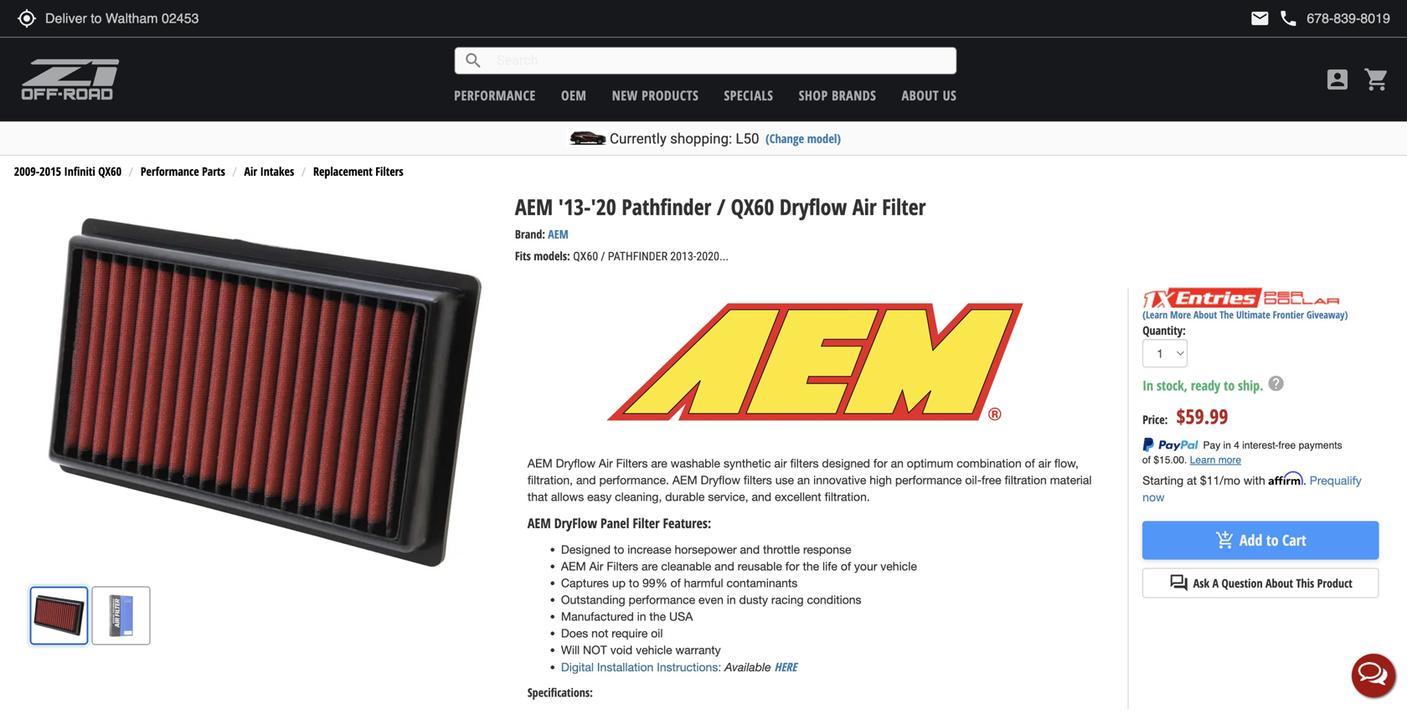 Task type: vqa. For each thing, say whether or not it's contained in the screenshot.
'Search' SEARCH FIELD on the top of the page
yes



Task type: locate. For each thing, give the bounding box(es) containing it.
replacement
[[313, 163, 373, 179]]

performance down search
[[454, 86, 536, 104]]

are inside aem dryflow air filters are washable synthetic air filters designed for an optimum combination of air flow, filtration, and performance. aem dryflow filters use an innovative high performance oil-free filtration material that allows easy cleaning, durable service, and excellent filtration.
[[651, 456, 668, 470]]

performance down 99%
[[629, 593, 695, 607]]

aem up filtration, at the bottom left
[[528, 456, 553, 470]]

2 vertical spatial about
[[1266, 575, 1294, 591]]

up
[[612, 577, 626, 590]]

to inside the in stock, ready to ship. help
[[1224, 377, 1235, 395]]

0 horizontal spatial performance
[[454, 86, 536, 104]]

aem up captures
[[561, 560, 586, 574]]

does
[[561, 627, 588, 641]]

1 vertical spatial dryflow
[[556, 456, 596, 470]]

vehicle down the oil
[[636, 644, 672, 657]]

models:
[[534, 248, 570, 264]]

designed
[[561, 543, 611, 557]]

0 vertical spatial /
[[717, 192, 726, 222]]

performance down the optimum
[[895, 473, 962, 487]]

vehicle right the your
[[881, 560, 917, 574]]

0 horizontal spatial dryflow
[[556, 456, 596, 470]]

brand:
[[515, 226, 545, 242]]

free
[[982, 473, 1002, 487]]

ready
[[1191, 377, 1221, 395]]

aem
[[515, 192, 553, 222], [548, 226, 569, 242], [528, 456, 553, 470], [673, 473, 698, 487], [528, 514, 551, 532], [561, 560, 586, 574]]

to right add
[[1267, 530, 1279, 551]]

0 vertical spatial are
[[651, 456, 668, 470]]

0 vertical spatial filters
[[791, 456, 819, 470]]

1 vertical spatial filters
[[616, 456, 648, 470]]

question_answer
[[1169, 573, 1190, 593]]

2 vertical spatial qx60
[[573, 250, 598, 263]]

dryflow down (change model) link
[[780, 192, 847, 222]]

/ left 'pathfinder' on the left top of page
[[601, 250, 605, 263]]

2020...
[[696, 250, 729, 263]]

replacement filters
[[313, 163, 404, 179]]

here link
[[775, 659, 797, 675]]

qx60 down l50
[[731, 192, 774, 222]]

1 vertical spatial are
[[642, 560, 658, 574]]

in
[[727, 593, 736, 607], [637, 610, 646, 624]]

your
[[854, 560, 878, 574]]

filters up use
[[791, 456, 819, 470]]

for up high
[[874, 456, 888, 470]]

2 vertical spatial performance
[[629, 593, 695, 607]]

1 horizontal spatial filter
[[882, 192, 926, 222]]

2 horizontal spatial of
[[1025, 456, 1035, 470]]

0 horizontal spatial for
[[786, 560, 800, 574]]

vehicle
[[881, 560, 917, 574], [636, 644, 672, 657]]

2 vertical spatial of
[[671, 577, 681, 590]]

air
[[774, 456, 787, 470], [1039, 456, 1051, 470]]

and right service,
[[752, 490, 772, 504]]

/ up 2020...
[[717, 192, 726, 222]]

the left 'life'
[[803, 560, 820, 574]]

dryflow up filtration, at the bottom left
[[556, 456, 596, 470]]

dryflow up service,
[[701, 473, 741, 487]]

cleaning,
[[615, 490, 662, 504]]

1 horizontal spatial vehicle
[[881, 560, 917, 574]]

to left "ship." at bottom
[[1224, 377, 1235, 395]]

parts
[[202, 163, 225, 179]]

about inside question_answer ask a question about this product
[[1266, 575, 1294, 591]]

air inside aem '13-'20 pathfinder / qx60 dryflow air filter brand: aem fits models: qx60 / pathfinder 2013-2020...
[[853, 192, 877, 222]]

air inside designed to increase horsepower and throttle response aem air filters are cleanable and reusable for the life of your vehicle captures up to 99% of harmful contaminants outstanding performance even in dusty racing conditions manufactured in the usa does not require oil will not void vehicle warranty digital installation instructions: available here
[[589, 560, 604, 574]]

ultimate
[[1237, 308, 1271, 322]]

stock,
[[1157, 377, 1188, 395]]

2 vertical spatial filters
[[607, 560, 639, 574]]

0 horizontal spatial vehicle
[[636, 644, 672, 657]]

the up the oil
[[650, 610, 666, 624]]

available
[[725, 661, 771, 675]]

features:
[[663, 514, 711, 532]]

about left us
[[902, 86, 939, 104]]

0 vertical spatial for
[[874, 456, 888, 470]]

service,
[[708, 490, 749, 504]]

1 vertical spatial about
[[1194, 308, 1218, 322]]

of right 'life'
[[841, 560, 851, 574]]

air
[[244, 163, 257, 179], [853, 192, 877, 222], [599, 456, 613, 470], [589, 560, 604, 574]]

are down increase
[[642, 560, 658, 574]]

0 horizontal spatial of
[[671, 577, 681, 590]]

0 horizontal spatial filter
[[633, 514, 660, 532]]

more
[[1171, 308, 1191, 322]]

new products
[[612, 86, 699, 104]]

1 horizontal spatial in
[[727, 593, 736, 607]]

of down cleanable
[[671, 577, 681, 590]]

1 horizontal spatial performance
[[629, 593, 695, 607]]

add_shopping_cart add to cart
[[1216, 530, 1307, 551]]

filters up performance. at left
[[616, 456, 648, 470]]

0 vertical spatial performance
[[454, 86, 536, 104]]

1 horizontal spatial the
[[803, 560, 820, 574]]

filters down synthetic
[[744, 473, 772, 487]]

frontier
[[1273, 308, 1304, 322]]

about left this
[[1266, 575, 1294, 591]]

1 horizontal spatial qx60
[[573, 250, 598, 263]]

$11
[[1200, 474, 1220, 488]]

of up filtration
[[1025, 456, 1035, 470]]

0 horizontal spatial /
[[601, 250, 605, 263]]

2 air from the left
[[1039, 456, 1051, 470]]

.
[[1304, 474, 1307, 488]]

an
[[891, 456, 904, 470], [797, 473, 810, 487]]

about left the
[[1194, 308, 1218, 322]]

cart
[[1283, 530, 1307, 551]]

0 horizontal spatial qx60
[[98, 163, 122, 179]]

1 vertical spatial in
[[637, 610, 646, 624]]

starting
[[1143, 474, 1184, 488]]

1 vertical spatial performance
[[895, 473, 962, 487]]

an up high
[[891, 456, 904, 470]]

0 vertical spatial an
[[891, 456, 904, 470]]

'13-
[[559, 192, 591, 222]]

aem up models:
[[548, 226, 569, 242]]

oem
[[561, 86, 587, 104]]

0 vertical spatial qx60
[[98, 163, 122, 179]]

to
[[1224, 377, 1235, 395], [1267, 530, 1279, 551], [614, 543, 624, 557], [629, 577, 639, 590]]

performance
[[454, 86, 536, 104], [895, 473, 962, 487], [629, 593, 695, 607]]

0 vertical spatial in
[[727, 593, 736, 607]]

1 horizontal spatial for
[[874, 456, 888, 470]]

(change
[[766, 130, 804, 147]]

1 vertical spatial qx60
[[731, 192, 774, 222]]

1 horizontal spatial air
[[1039, 456, 1051, 470]]

performance inside designed to increase horsepower and throttle response aem air filters are cleanable and reusable for the life of your vehicle captures up to 99% of harmful contaminants outstanding performance even in dusty racing conditions manufactured in the usa does not require oil will not void vehicle warranty digital installation instructions: available here
[[629, 593, 695, 607]]

filters right replacement
[[376, 163, 404, 179]]

in
[[1143, 377, 1154, 395]]

performance inside aem dryflow air filters are washable synthetic air filters designed for an optimum combination of air flow, filtration, and performance. aem dryflow filters use an innovative high performance oil-free filtration material that allows easy cleaning, durable service, and excellent filtration.
[[895, 473, 962, 487]]

filters
[[791, 456, 819, 470], [744, 473, 772, 487]]

shop
[[799, 86, 828, 104]]

1 vertical spatial /
[[601, 250, 605, 263]]

0 horizontal spatial the
[[650, 610, 666, 624]]

aem inside designed to increase horsepower and throttle response aem air filters are cleanable and reusable for the life of your vehicle captures up to 99% of harmful contaminants outstanding performance even in dusty racing conditions manufactured in the usa does not require oil will not void vehicle warranty digital installation instructions: available here
[[561, 560, 586, 574]]

warranty
[[676, 644, 721, 657]]

about
[[902, 86, 939, 104], [1194, 308, 1218, 322], [1266, 575, 1294, 591]]

qx60 right infiniti
[[98, 163, 122, 179]]

ship.
[[1238, 377, 1264, 395]]

mail link
[[1250, 8, 1270, 28]]

shopping_cart link
[[1360, 66, 1391, 93]]

0 vertical spatial filters
[[376, 163, 404, 179]]

for down throttle
[[786, 560, 800, 574]]

filters
[[376, 163, 404, 179], [616, 456, 648, 470], [607, 560, 639, 574]]

filter
[[882, 192, 926, 222], [633, 514, 660, 532]]

2 horizontal spatial about
[[1266, 575, 1294, 591]]

0 vertical spatial filter
[[882, 192, 926, 222]]

1 vertical spatial vehicle
[[636, 644, 672, 657]]

will
[[561, 644, 580, 657]]

0 horizontal spatial in
[[637, 610, 646, 624]]

0 horizontal spatial air
[[774, 456, 787, 470]]

0 horizontal spatial about
[[902, 86, 939, 104]]

2 horizontal spatial dryflow
[[780, 192, 847, 222]]

price: $59.99
[[1143, 403, 1229, 430]]

air inside aem dryflow air filters are washable synthetic air filters designed for an optimum combination of air flow, filtration, and performance. aem dryflow filters use an innovative high performance oil-free filtration material that allows easy cleaning, durable service, and excellent filtration.
[[599, 456, 613, 470]]

with
[[1244, 474, 1266, 488]]

pathfinder
[[608, 250, 668, 263]]

performance parts link
[[141, 163, 225, 179]]

qx60 right models:
[[573, 250, 598, 263]]

are up performance. at left
[[651, 456, 668, 470]]

manufactured
[[561, 610, 634, 624]]

an up excellent
[[797, 473, 810, 487]]

for
[[874, 456, 888, 470], [786, 560, 800, 574]]

in up the require
[[637, 610, 646, 624]]

(change model) link
[[766, 130, 841, 147]]

0 vertical spatial vehicle
[[881, 560, 917, 574]]

quantity:
[[1143, 323, 1186, 339]]

pathfinder
[[622, 192, 712, 222]]

shopping:
[[670, 130, 732, 147]]

2 horizontal spatial performance
[[895, 473, 962, 487]]

in right even
[[727, 593, 736, 607]]

aem up durable on the bottom of the page
[[673, 473, 698, 487]]

2 horizontal spatial qx60
[[731, 192, 774, 222]]

0 vertical spatial dryflow
[[780, 192, 847, 222]]

1 vertical spatial for
[[786, 560, 800, 574]]

conditions
[[807, 593, 862, 607]]

aem down that
[[528, 514, 551, 532]]

performance.
[[599, 473, 669, 487]]

(learn more about the ultimate frontier giveaway)
[[1143, 308, 1348, 322]]

1 vertical spatial filter
[[633, 514, 660, 532]]

1 horizontal spatial filters
[[791, 456, 819, 470]]

filters inside designed to increase horsepower and throttle response aem air filters are cleanable and reusable for the life of your vehicle captures up to 99% of harmful contaminants outstanding performance even in dusty racing conditions manufactured in the usa does not require oil will not void vehicle warranty digital installation instructions: available here
[[607, 560, 639, 574]]

us
[[943, 86, 957, 104]]

0 vertical spatial of
[[1025, 456, 1035, 470]]

air intakes
[[244, 163, 294, 179]]

1 vertical spatial of
[[841, 560, 851, 574]]

1 vertical spatial an
[[797, 473, 810, 487]]

air up use
[[774, 456, 787, 470]]

the
[[1220, 308, 1234, 322]]

filters up up
[[607, 560, 639, 574]]

qx60
[[98, 163, 122, 179], [731, 192, 774, 222], [573, 250, 598, 263]]

1 horizontal spatial dryflow
[[701, 473, 741, 487]]

0 horizontal spatial filters
[[744, 473, 772, 487]]

air left flow,
[[1039, 456, 1051, 470]]



Task type: describe. For each thing, give the bounding box(es) containing it.
prequalify
[[1310, 474, 1362, 488]]

shopping_cart
[[1364, 66, 1391, 93]]

not
[[583, 644, 607, 657]]

mail phone
[[1250, 8, 1299, 28]]

1 horizontal spatial about
[[1194, 308, 1218, 322]]

digital
[[561, 661, 594, 675]]

oil-
[[965, 473, 982, 487]]

are inside designed to increase horsepower and throttle response aem air filters are cleanable and reusable for the life of your vehicle captures up to 99% of harmful contaminants outstanding performance even in dusty racing conditions manufactured in the usa does not require oil will not void vehicle warranty digital installation instructions: available here
[[642, 560, 658, 574]]

0 horizontal spatial an
[[797, 473, 810, 487]]

specials
[[724, 86, 774, 104]]

brands
[[832, 86, 877, 104]]

prequalify now
[[1143, 474, 1362, 505]]

dryflow
[[554, 514, 597, 532]]

2015
[[39, 163, 61, 179]]

a
[[1213, 575, 1219, 591]]

and up easy
[[576, 473, 596, 487]]

at
[[1187, 474, 1197, 488]]

(learn
[[1143, 308, 1168, 322]]

my_location
[[17, 8, 37, 28]]

shop brands link
[[799, 86, 877, 104]]

outstanding
[[561, 593, 626, 607]]

horsepower
[[675, 543, 737, 557]]

dryflow inside aem '13-'20 pathfinder / qx60 dryflow air filter brand: aem fits models: qx60 / pathfinder 2013-2020...
[[780, 192, 847, 222]]

add
[[1240, 530, 1263, 551]]

performance parts
[[141, 163, 225, 179]]

life
[[823, 560, 838, 574]]

1 vertical spatial the
[[650, 610, 666, 624]]

2009-2015 infiniti qx60
[[14, 163, 122, 179]]

Search search field
[[484, 48, 956, 74]]

designed to increase horsepower and throttle response aem air filters are cleanable and reusable for the life of your vehicle captures up to 99% of harmful contaminants outstanding performance even in dusty racing conditions manufactured in the usa does not require oil will not void vehicle warranty digital installation instructions: available here
[[561, 543, 917, 675]]

intakes
[[260, 163, 294, 179]]

high
[[870, 473, 892, 487]]

contaminants
[[727, 577, 798, 590]]

2009-
[[14, 163, 40, 179]]

durable
[[665, 490, 705, 504]]

of inside aem dryflow air filters are washable synthetic air filters designed for an optimum combination of air flow, filtration, and performance. aem dryflow filters use an innovative high performance oil-free filtration material that allows easy cleaning, durable service, and excellent filtration.
[[1025, 456, 1035, 470]]

aem link
[[548, 226, 569, 242]]

to down aem dryflow panel filter features:
[[614, 543, 624, 557]]

oem link
[[561, 86, 587, 104]]

phone link
[[1279, 8, 1391, 28]]

mail
[[1250, 8, 1270, 28]]

product
[[1318, 575, 1353, 591]]

require
[[612, 627, 648, 641]]

currently
[[610, 130, 667, 147]]

1 horizontal spatial /
[[717, 192, 726, 222]]

this
[[1296, 575, 1315, 591]]

throttle
[[763, 543, 800, 557]]

giveaway)
[[1307, 308, 1348, 322]]

products
[[642, 86, 699, 104]]

air intakes link
[[244, 163, 294, 179]]

about us
[[902, 86, 957, 104]]

that
[[528, 490, 548, 504]]

and up reusable
[[740, 543, 760, 557]]

for inside aem dryflow air filters are washable synthetic air filters designed for an optimum combination of air flow, filtration, and performance. aem dryflow filters use an innovative high performance oil-free filtration material that allows easy cleaning, durable service, and excellent filtration.
[[874, 456, 888, 470]]

usa
[[669, 610, 693, 624]]

filter inside aem '13-'20 pathfinder / qx60 dryflow air filter brand: aem fits models: qx60 / pathfinder 2013-2020...
[[882, 192, 926, 222]]

panel
[[601, 514, 630, 532]]

1 vertical spatial filters
[[744, 473, 772, 487]]

filters inside aem dryflow air filters are washable synthetic air filters designed for an optimum combination of air flow, filtration, and performance. aem dryflow filters use an innovative high performance oil-free filtration material that allows easy cleaning, durable service, and excellent filtration.
[[616, 456, 648, 470]]

1 horizontal spatial an
[[891, 456, 904, 470]]

specifications:
[[528, 685, 593, 701]]

optimum
[[907, 456, 954, 470]]

and down horsepower
[[715, 560, 735, 574]]

prequalify now link
[[1143, 474, 1362, 505]]

/mo
[[1220, 474, 1241, 488]]

search
[[464, 51, 484, 71]]

cleanable
[[661, 560, 712, 574]]

1 air from the left
[[774, 456, 787, 470]]

for inside designed to increase horsepower and throttle response aem air filters are cleanable and reusable for the life of your vehicle captures up to 99% of harmful contaminants outstanding performance even in dusty racing conditions manufactured in the usa does not require oil will not void vehicle warranty digital installation instructions: available here
[[786, 560, 800, 574]]

harmful
[[684, 577, 724, 590]]

now
[[1143, 491, 1165, 505]]

ask
[[1194, 575, 1210, 591]]

allows
[[551, 490, 584, 504]]

use
[[776, 473, 794, 487]]

'20
[[591, 192, 616, 222]]

(learn more about the ultimate frontier giveaway) link
[[1143, 308, 1348, 322]]

to right up
[[629, 577, 639, 590]]

currently shopping: l50 (change model)
[[610, 130, 841, 147]]

affirm
[[1269, 472, 1304, 486]]

2 vertical spatial dryflow
[[701, 473, 741, 487]]

$59.99
[[1177, 403, 1229, 430]]

z1 motorsports logo image
[[21, 59, 120, 101]]

aem dryflow air filters are washable synthetic air filters designed for an optimum combination of air flow, filtration, and performance. aem dryflow filters use an innovative high performance oil-free filtration material that allows easy cleaning, durable service, and excellent filtration.
[[528, 456, 1092, 504]]

here
[[775, 659, 797, 675]]

2009-2015 infiniti qx60 link
[[14, 163, 122, 179]]

replacement filters link
[[313, 163, 404, 179]]

filtration
[[1005, 473, 1047, 487]]

washable
[[671, 456, 721, 470]]

response
[[803, 543, 852, 557]]

aem up brand:
[[515, 192, 553, 222]]

not
[[592, 627, 609, 641]]

shop brands
[[799, 86, 877, 104]]

installation
[[597, 661, 654, 675]]

performance
[[141, 163, 199, 179]]

account_box link
[[1320, 66, 1356, 93]]

0 vertical spatial about
[[902, 86, 939, 104]]

oil
[[651, 627, 663, 641]]

material
[[1050, 473, 1092, 487]]

1 horizontal spatial of
[[841, 560, 851, 574]]

0 vertical spatial the
[[803, 560, 820, 574]]

reusable
[[738, 560, 782, 574]]

specials link
[[724, 86, 774, 104]]

help
[[1267, 375, 1286, 393]]



